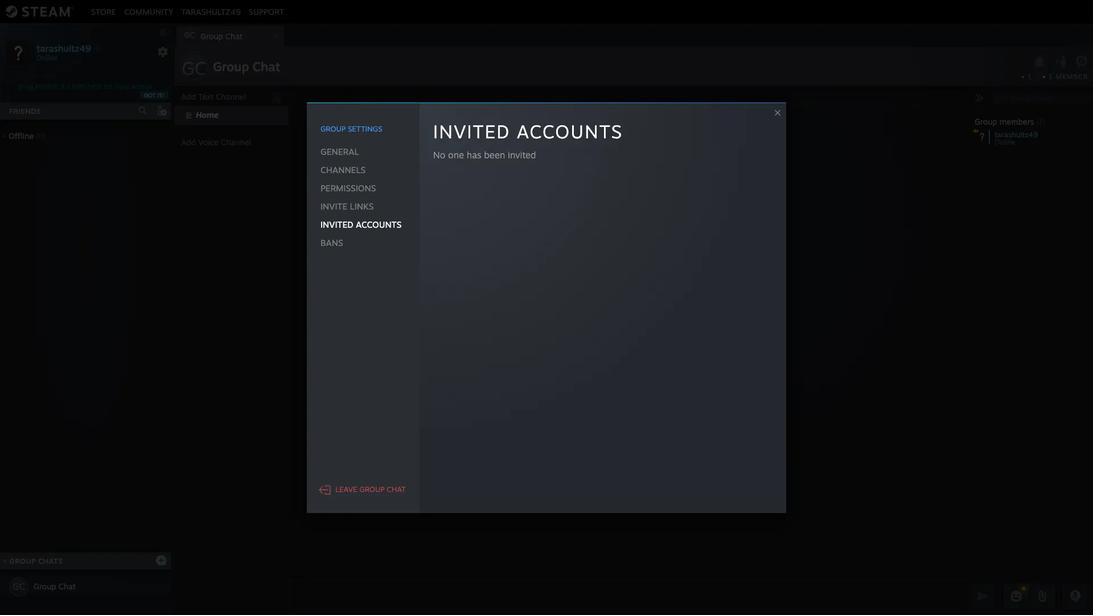 Task type: describe. For each thing, give the bounding box(es) containing it.
1 vertical spatial accounts
[[356, 219, 402, 230]]

1 horizontal spatial accounts
[[517, 120, 623, 143]]

1 vertical spatial gc
[[182, 57, 207, 80]]

chat inside "gc group chat"
[[225, 31, 243, 41]]

invite a friend to this group chat image
[[1054, 54, 1069, 69]]

november
[[466, 101, 494, 107]]

text
[[198, 92, 214, 101]]

0 horizontal spatial group chat
[[34, 581, 76, 591]]

has
[[467, 149, 482, 160]]

invite
[[321, 201, 348, 212]]

channels
[[321, 164, 366, 175]]

one
[[448, 149, 464, 160]]

gc inside "gc group chat"
[[184, 30, 195, 40]]

1 vertical spatial invited accounts
[[321, 219, 402, 230]]

search my friends list image
[[138, 105, 148, 116]]

1 vertical spatial invited
[[321, 219, 353, 230]]

access
[[131, 82, 152, 91]]

1 for 1
[[1028, 72, 1032, 81]]

0 vertical spatial chats
[[67, 82, 86, 91]]

Filter by Name text field
[[991, 91, 1089, 106]]

collapse chats list image
[[0, 559, 13, 563]]

friday,
[[447, 101, 465, 107]]

channel for add voice channel
[[221, 137, 251, 147]]

manage group chat settings image
[[1076, 55, 1090, 70]]

chat up unpin channel list 'icon'
[[253, 59, 280, 74]]

unpin channel list image
[[269, 89, 284, 104]]

1 for 1 member
[[1049, 72, 1053, 81]]

17,
[[495, 101, 503, 107]]

no
[[433, 149, 446, 160]]

general
[[321, 146, 359, 157]]

member
[[1056, 72, 1088, 81]]

add text channel
[[181, 92, 246, 101]]

offline
[[9, 131, 34, 141]]

permissions
[[321, 183, 376, 193]]

here
[[87, 82, 102, 91]]

add voice channel
[[181, 137, 251, 147]]

collapse member list image
[[975, 93, 984, 103]]

add for add text channel
[[181, 92, 196, 101]]

tarashultz49 link
[[177, 7, 245, 16]]

&
[[60, 82, 66, 91]]

0 vertical spatial friends
[[35, 82, 59, 91]]

0 vertical spatial tarashultz49
[[181, 7, 241, 16]]

community link
[[120, 7, 177, 16]]

store link
[[87, 7, 120, 16]]

members
[[1000, 117, 1034, 126]]

easy
[[115, 82, 129, 91]]

leave group chat
[[335, 485, 406, 494]]



Task type: locate. For each thing, give the bounding box(es) containing it.
manage friends list settings image
[[157, 46, 169, 58]]

channel for add text channel
[[216, 92, 246, 101]]

0 vertical spatial gc
[[184, 30, 195, 40]]

0 vertical spatial invited
[[433, 120, 510, 143]]

group settings
[[321, 124, 382, 133]]

invited accounts
[[433, 120, 623, 143], [321, 219, 402, 230]]

drag
[[19, 82, 33, 91]]

add left text
[[181, 92, 196, 101]]

tarashultz49 up "gc group chat"
[[181, 7, 241, 16]]

store
[[91, 7, 116, 16]]

1 horizontal spatial tarashultz49
[[181, 7, 241, 16]]

support
[[249, 7, 284, 16]]

chat down group chats
[[59, 581, 76, 591]]

group chat
[[213, 59, 280, 74], [34, 581, 76, 591]]

1 horizontal spatial invited accounts
[[433, 120, 623, 143]]

gc down collapse chats list icon
[[13, 581, 25, 592]]

0 vertical spatial group chat
[[213, 59, 280, 74]]

invited accounts up invited
[[433, 120, 623, 143]]

submit image
[[976, 589, 991, 603]]

0 horizontal spatial tarashultz49
[[36, 42, 91, 54]]

2 add from the top
[[181, 137, 196, 147]]

friends left &
[[35, 82, 59, 91]]

leave
[[335, 485, 357, 494]]

0 vertical spatial add
[[181, 92, 196, 101]]

invited down invite at the top left of page
[[321, 219, 353, 230]]

gc down tarashultz49 link at the top left
[[184, 30, 195, 40]]

tarashultz49 down members
[[995, 130, 1038, 139]]

1 vertical spatial add
[[181, 137, 196, 147]]

1 vertical spatial friends
[[9, 106, 41, 116]]

community
[[124, 7, 173, 16]]

tarashultz49 online
[[995, 130, 1038, 146]]

1
[[1028, 72, 1032, 81], [1049, 72, 1053, 81]]

invited
[[433, 120, 510, 143], [321, 219, 353, 230]]

add
[[181, 92, 196, 101], [181, 137, 196, 147]]

2 1 from the left
[[1049, 72, 1053, 81]]

chat down tarashultz49 link at the top left
[[225, 31, 243, 41]]

friday, november 17, 2023
[[447, 101, 519, 107]]

settings
[[348, 124, 382, 133]]

0 vertical spatial channel
[[216, 92, 246, 101]]

1 left member
[[1049, 72, 1053, 81]]

manage notification settings image
[[1032, 55, 1047, 68]]

1 1 from the left
[[1028, 72, 1032, 81]]

channel
[[216, 92, 246, 101], [221, 137, 251, 147]]

gc group chat
[[184, 30, 243, 41]]

friends
[[35, 82, 59, 91], [9, 106, 41, 116]]

1 horizontal spatial 1
[[1049, 72, 1053, 81]]

invited
[[508, 149, 536, 160]]

support link
[[245, 7, 288, 16]]

home
[[196, 110, 219, 120]]

chats right &
[[67, 82, 86, 91]]

1 vertical spatial group chat
[[34, 581, 76, 591]]

gc up text
[[182, 57, 207, 80]]

0 vertical spatial invited accounts
[[433, 120, 623, 143]]

None text field
[[292, 582, 968, 610]]

0 horizontal spatial invited accounts
[[321, 219, 402, 230]]

add for add voice channel
[[181, 137, 196, 147]]

1 horizontal spatial group chat
[[213, 59, 280, 74]]

chats
[[67, 82, 86, 91], [38, 556, 63, 565]]

voice
[[198, 137, 219, 147]]

invited up 'has'
[[433, 120, 510, 143]]

group chat up unpin channel list 'icon'
[[213, 59, 280, 74]]

accounts down links
[[356, 219, 402, 230]]

gc
[[184, 30, 195, 40], [182, 57, 207, 80], [13, 581, 25, 592]]

group chats
[[9, 556, 63, 565]]

friends down drag
[[9, 106, 41, 116]]

group
[[200, 31, 223, 41], [213, 59, 249, 74], [975, 117, 998, 126], [321, 124, 346, 133], [360, 485, 385, 494], [9, 556, 36, 565], [34, 581, 56, 591]]

1 horizontal spatial invited
[[433, 120, 510, 143]]

2 horizontal spatial tarashultz49
[[995, 130, 1038, 139]]

online
[[995, 138, 1016, 146]]

add left voice
[[181, 137, 196, 147]]

1 up the filter by name text field
[[1028, 72, 1032, 81]]

channel right text
[[216, 92, 246, 101]]

invite links
[[321, 201, 374, 212]]

1 vertical spatial tarashultz49
[[36, 42, 91, 54]]

create a group chat image
[[155, 554, 167, 566]]

invited accounts down links
[[321, 219, 402, 230]]

0 horizontal spatial invited
[[321, 219, 353, 230]]

accounts
[[517, 120, 623, 143], [356, 219, 402, 230]]

send special image
[[1036, 589, 1050, 603]]

add a friend image
[[155, 104, 167, 117]]

0 vertical spatial accounts
[[517, 120, 623, 143]]

chat right leave
[[387, 485, 406, 494]]

for
[[104, 82, 113, 91]]

tarashultz49 up &
[[36, 42, 91, 54]]

group members
[[975, 117, 1034, 126]]

2 vertical spatial gc
[[13, 581, 25, 592]]

links
[[350, 201, 374, 212]]

0 horizontal spatial accounts
[[356, 219, 402, 230]]

group chat down group chats
[[34, 581, 76, 591]]

2 vertical spatial tarashultz49
[[995, 130, 1038, 139]]

1 add from the top
[[181, 92, 196, 101]]

chat
[[225, 31, 243, 41], [253, 59, 280, 74], [387, 485, 406, 494], [59, 581, 76, 591]]

no one has been invited
[[433, 149, 536, 160]]

close this tab image
[[271, 33, 282, 40]]

1 vertical spatial chats
[[38, 556, 63, 565]]

tarashultz49
[[181, 7, 241, 16], [36, 42, 91, 54], [995, 130, 1038, 139]]

1 member
[[1049, 72, 1088, 81]]

1 vertical spatial channel
[[221, 137, 251, 147]]

0 horizontal spatial chats
[[38, 556, 63, 565]]

chats right collapse chats list icon
[[38, 556, 63, 565]]

channel right voice
[[221, 137, 251, 147]]

group inside "gc group chat"
[[200, 31, 223, 41]]

been
[[484, 149, 505, 160]]

0 horizontal spatial 1
[[1028, 72, 1032, 81]]

drag friends & chats here for easy access
[[19, 82, 152, 91]]

1 horizontal spatial chats
[[67, 82, 86, 91]]

accounts up invited
[[517, 120, 623, 143]]

2023
[[505, 101, 519, 107]]

bans
[[321, 237, 343, 248]]



Task type: vqa. For each thing, say whether or not it's contained in the screenshot.
All to the middle
no



